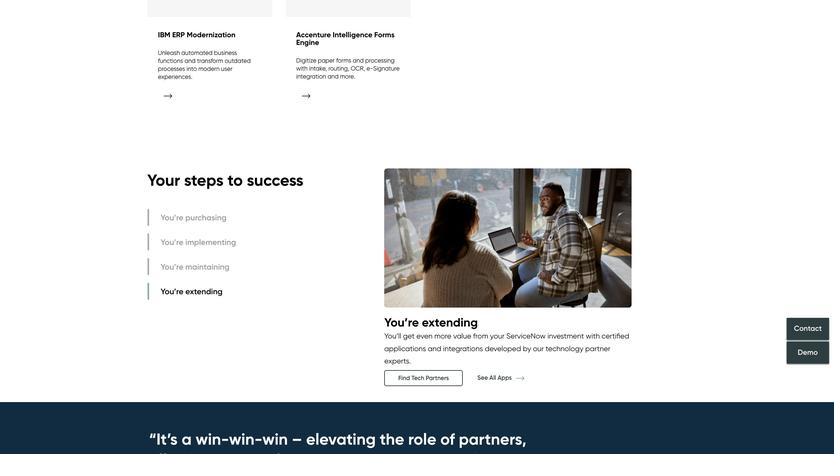 Task type: locate. For each thing, give the bounding box(es) containing it.
see
[[477, 374, 488, 382]]

functions
[[158, 57, 183, 64]]

your
[[490, 332, 504, 340]]

ibm logo image
[[147, 0, 272, 18]]

modern
[[198, 65, 220, 72]]

business
[[214, 49, 237, 56]]

1 horizontal spatial extending
[[422, 315, 478, 330]]

"it's
[[149, 429, 178, 449]]

our
[[533, 344, 544, 353], [358, 450, 382, 454]]

with down digitize
[[296, 65, 308, 72]]

embody
[[293, 450, 354, 454]]

you're extending
[[161, 287, 223, 296]]

modernization
[[187, 30, 236, 39]]

developed
[[485, 344, 521, 353]]

us
[[216, 450, 232, 454]]

–
[[292, 429, 302, 449]]

experiences.
[[158, 73, 192, 80]]

elevating
[[306, 429, 376, 449]]

intake,
[[309, 65, 327, 72]]

extending inside you're extending you'll get even more value from your servicenow investment with certified applications and integrations developed by our technology partner experts.
[[422, 315, 478, 330]]

see all apps
[[477, 374, 513, 382]]

processing
[[365, 57, 395, 64]]

you're up you're extending
[[161, 262, 183, 272]]

promise,
[[435, 450, 497, 454]]

more
[[434, 332, 451, 340]]

and down more on the bottom of page
[[428, 344, 441, 353]]

success
[[247, 170, 303, 190]]

you're for you're implementing
[[161, 237, 183, 247]]

maintaining
[[185, 262, 229, 272]]

apps
[[498, 374, 512, 382]]

you're down you're purchasing link at top left
[[161, 237, 183, 247]]

0 horizontal spatial our
[[358, 450, 382, 454]]

0 vertical spatial extending
[[185, 287, 223, 296]]

with inside you're extending you'll get even more value from your servicenow investment with certified applications and integrations developed by our technology partner experts.
[[586, 332, 600, 340]]

partner
[[585, 344, 610, 353]]

integrations
[[443, 344, 483, 353]]

integration
[[296, 73, 326, 80]]

you're for you're extending
[[161, 287, 183, 296]]

0 vertical spatial to
[[228, 170, 243, 190]]

extending inside you're extending link
[[185, 287, 223, 296]]

you're inside "link"
[[161, 262, 183, 272]]

and up ocr, at the left top
[[353, 57, 364, 64]]

and up the into
[[185, 57, 196, 64]]

1 vertical spatial with
[[586, 332, 600, 340]]

1 horizontal spatial with
[[586, 332, 600, 340]]

extending up more on the bottom of page
[[422, 315, 478, 330]]

1 win- from the left
[[196, 429, 229, 449]]

0 horizontal spatial extending
[[185, 287, 223, 296]]

our right by
[[533, 344, 544, 353]]

with up partner
[[586, 332, 600, 340]]

you're down the you're maintaining "link"
[[161, 287, 183, 296]]

you're extending link
[[147, 283, 238, 300]]

routing,
[[328, 65, 349, 72]]

you're maintaining link
[[147, 259, 238, 275]]

you're
[[161, 213, 183, 222], [161, 237, 183, 247], [161, 262, 183, 272], [161, 287, 183, 296], [384, 315, 419, 330]]

ibm
[[158, 30, 170, 39]]

extending for you're extending you'll get even more value from your servicenow investment with certified applications and integrations developed by our technology partner experts.
[[422, 315, 478, 330]]

ocr,
[[351, 65, 365, 72]]

transform
[[197, 57, 223, 64]]

truly
[[255, 450, 289, 454]]

you're up get
[[384, 315, 419, 330]]

and
[[353, 57, 364, 64], [185, 57, 196, 64], [328, 73, 339, 80], [428, 344, 441, 353]]

you're for you're maintaining
[[161, 262, 183, 272]]

accenture
[[296, 30, 331, 39]]

you're implementing
[[161, 237, 236, 247]]

you're implementing link
[[147, 234, 238, 251]]

e-
[[367, 65, 373, 72]]

you're purchasing
[[161, 213, 227, 222]]

extending
[[185, 287, 223, 296], [422, 315, 478, 330]]

to right us
[[236, 450, 251, 454]]

0 horizontal spatial with
[[296, 65, 308, 72]]

to inside "it's a win-win-win – elevating the role of partners, allowing us to truly embody our brand promise, an
[[236, 450, 251, 454]]

our down the
[[358, 450, 382, 454]]

with
[[296, 65, 308, 72], [586, 332, 600, 340]]

extending down maintaining
[[185, 287, 223, 296]]

1 vertical spatial our
[[358, 450, 382, 454]]

erp
[[172, 30, 185, 39]]

1 vertical spatial extending
[[422, 315, 478, 330]]

forms
[[374, 30, 395, 39]]

0 vertical spatial our
[[533, 344, 544, 353]]

outdated
[[225, 57, 251, 64]]

you'll get even more value from your servicenow investment with certified applications and integrations developed by our technology partner experts. image
[[384, 162, 632, 315]]

you're up you're implementing link
[[161, 213, 183, 222]]

1 vertical spatial to
[[236, 450, 251, 454]]

partners
[[426, 374, 449, 382]]

win-
[[196, 429, 229, 449], [229, 429, 262, 449]]

1 horizontal spatial our
[[533, 344, 544, 353]]

you're for you're purchasing
[[161, 213, 183, 222]]

brand
[[386, 450, 431, 454]]

user
[[221, 65, 232, 72]]

demo
[[798, 348, 818, 357]]

our inside "it's a win-win-win – elevating the role of partners, allowing us to truly embody our brand promise, an
[[358, 450, 382, 454]]

0 vertical spatial with
[[296, 65, 308, 72]]

engine
[[296, 38, 319, 47]]

to right steps in the left top of the page
[[228, 170, 243, 190]]

forms
[[336, 57, 351, 64]]

accenture intelligence forms engine
[[296, 30, 395, 47]]



Task type: vqa. For each thing, say whether or not it's contained in the screenshot.
ServiceNow
yes



Task type: describe. For each thing, give the bounding box(es) containing it.
of
[[440, 429, 455, 449]]

accenture logo image
[[286, 0, 410, 18]]

certified
[[602, 332, 629, 340]]

"it's a win-win-win – elevating the role of partners, allowing us to truly embody our brand promise, an
[[149, 429, 531, 454]]

the
[[380, 429, 404, 449]]

a
[[182, 429, 192, 449]]

you'll
[[384, 332, 401, 340]]

ibm erp modernization
[[158, 30, 236, 39]]

contact
[[794, 324, 822, 333]]

applications
[[384, 344, 426, 353]]

implementing
[[185, 237, 236, 247]]

your steps to success
[[147, 170, 303, 190]]

demo link
[[787, 342, 829, 364]]

and inside you're extending you'll get even more value from your servicenow investment with certified applications and integrations developed by our technology partner experts.
[[428, 344, 441, 353]]

all
[[489, 374, 496, 382]]

unleash
[[158, 49, 180, 56]]

your
[[147, 170, 180, 190]]

find tech partners
[[398, 374, 449, 382]]

find tech partners link
[[384, 370, 463, 386]]

digitize
[[296, 57, 316, 64]]

you're inside you're extending you'll get even more value from your servicenow investment with certified applications and integrations developed by our technology partner experts.
[[384, 315, 419, 330]]

digitize paper forms and processing with intake, routing, ocr, e-signature integration and more.
[[296, 57, 400, 80]]

tech
[[411, 374, 424, 382]]

intelligence
[[333, 30, 372, 39]]

paper
[[318, 57, 335, 64]]

purchasing
[[185, 213, 227, 222]]

even
[[416, 332, 433, 340]]

into
[[187, 65, 197, 72]]

allowing
[[149, 450, 212, 454]]

partners,
[[459, 429, 527, 449]]

more.
[[340, 73, 355, 80]]

steps
[[184, 170, 224, 190]]

signature
[[373, 65, 400, 72]]

with inside digitize paper forms and processing with intake, routing, ocr, e-signature integration and more.
[[296, 65, 308, 72]]

find
[[398, 374, 410, 382]]

servicenow
[[506, 332, 546, 340]]

role
[[408, 429, 436, 449]]

our inside you're extending you'll get even more value from your servicenow investment with certified applications and integrations developed by our technology partner experts.
[[533, 344, 544, 353]]

see all apps link
[[477, 374, 534, 382]]

2 win- from the left
[[229, 429, 262, 449]]

experts.
[[384, 357, 411, 365]]

you're purchasing link
[[147, 209, 238, 226]]

unleash automated business functions and transform outdated processes into modern user experiences.
[[158, 49, 251, 80]]

you're maintaining
[[161, 262, 229, 272]]

value
[[453, 332, 471, 340]]

technology
[[546, 344, 583, 353]]

you're extending you'll get even more value from your servicenow investment with certified applications and integrations developed by our technology partner experts.
[[384, 315, 629, 365]]

processes
[[158, 65, 185, 72]]

win
[[262, 429, 288, 449]]

automated
[[181, 49, 213, 56]]

and inside unleash automated business functions and transform outdated processes into modern user experiences.
[[185, 57, 196, 64]]

contact link
[[787, 318, 829, 340]]

investment
[[547, 332, 584, 340]]

get
[[403, 332, 415, 340]]

by
[[523, 344, 531, 353]]

from
[[473, 332, 488, 340]]

extending for you're extending
[[185, 287, 223, 296]]

and down routing,
[[328, 73, 339, 80]]



